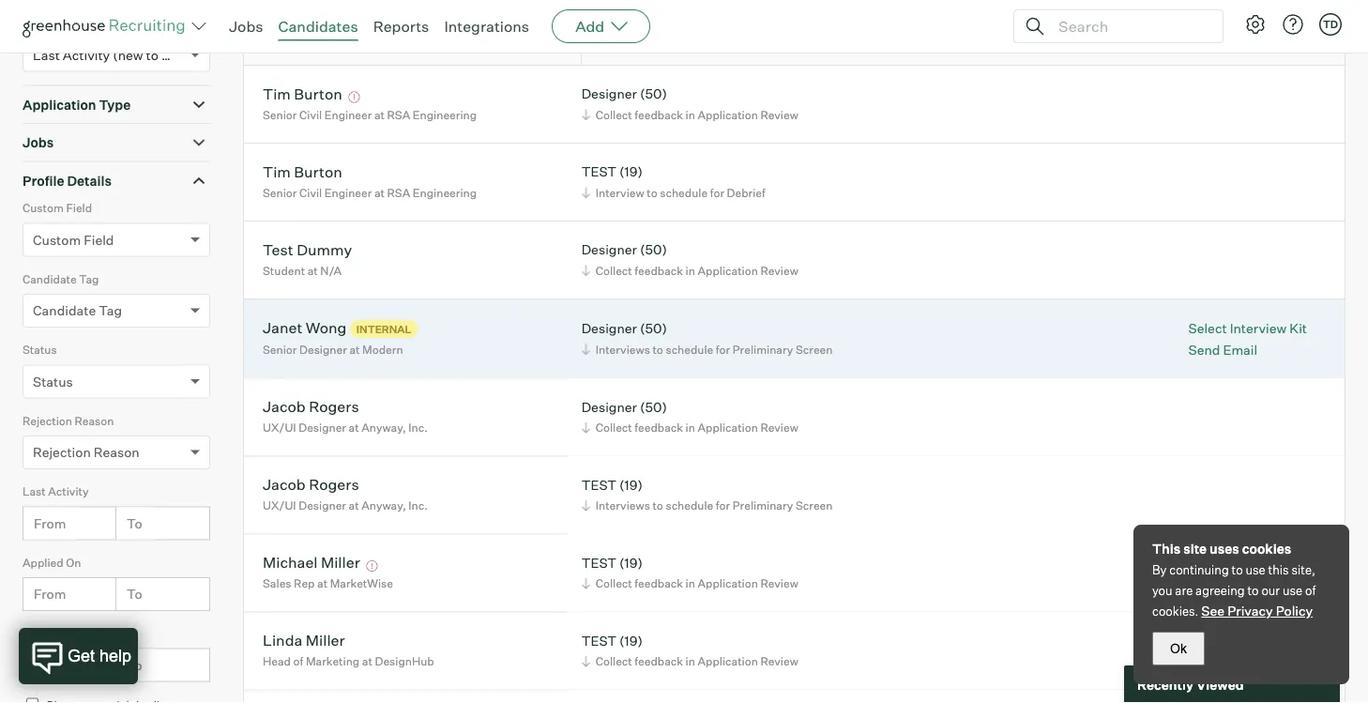 Task type: vqa. For each thing, say whether or not it's contained in the screenshot.
Jacob to the top
yes



Task type: locate. For each thing, give the bounding box(es) containing it.
2 vertical spatial from
[[34, 657, 66, 673]]

rejection reason up last activity
[[33, 444, 140, 461]]

miller up sales rep at marketwise
[[321, 553, 360, 572]]

rejection reason element
[[23, 412, 210, 483]]

0 vertical spatial engineer
[[325, 108, 372, 122]]

jacob rogers ux/ui designer at anyway, inc.
[[263, 397, 428, 435], [263, 475, 428, 513]]

1 (19) from the top
[[620, 164, 643, 180]]

0 vertical spatial rejection reason
[[23, 414, 114, 428]]

0 vertical spatial interview
[[596, 186, 645, 200]]

0 vertical spatial last
[[33, 47, 60, 63]]

custom field
[[23, 201, 92, 215], [33, 232, 114, 248]]

senior
[[263, 108, 297, 122], [263, 186, 297, 200], [263, 343, 297, 357]]

tag down custom field element
[[79, 272, 99, 286]]

0 vertical spatial senior
[[263, 108, 297, 122]]

test dummy link
[[263, 240, 352, 262]]

1 vertical spatial tag
[[99, 303, 122, 319]]

in
[[686, 108, 696, 122], [686, 264, 696, 278], [686, 421, 696, 435], [686, 577, 696, 591], [686, 655, 696, 669]]

3 feedback from the top
[[635, 421, 684, 435]]

1 preliminary from the top
[[733, 342, 794, 356]]

custom field element
[[23, 199, 210, 270]]

of inside 'linda miller head of marketing at designhub'
[[294, 655, 304, 669]]

marketwise
[[330, 577, 393, 591]]

1 vertical spatial from
[[34, 586, 66, 603]]

status
[[23, 343, 57, 357], [33, 373, 73, 390]]

viewed
[[1197, 676, 1245, 693]]

feedback for jacob rogers
[[635, 421, 684, 435]]

tim burton link left tim burton has been in application review for more than 5 days icon
[[263, 84, 343, 106]]

preliminary inside test (19) interviews to schedule for preliminary screen
[[733, 499, 794, 513]]

to for test (19) interview to schedule for debrief
[[647, 186, 658, 200]]

1 (50) from the top
[[640, 86, 667, 102]]

jobs
[[229, 17, 263, 36], [23, 134, 54, 151]]

1 vertical spatial civil
[[300, 186, 322, 200]]

4 test from the top
[[582, 633, 617, 649]]

from for applied
[[34, 586, 66, 603]]

5 collect from the top
[[596, 655, 633, 669]]

jacob down senior designer at modern
[[263, 397, 306, 416]]

collect
[[596, 108, 633, 122], [596, 264, 633, 278], [596, 421, 633, 435], [596, 577, 633, 591], [596, 655, 633, 669]]

to for last activity
[[127, 515, 142, 532]]

1 vertical spatial preliminary
[[733, 499, 794, 513]]

1 burton from the top
[[294, 84, 343, 103]]

rejection reason down the status element
[[23, 414, 114, 428]]

engineering
[[413, 108, 477, 122], [413, 186, 477, 200]]

1 vertical spatial tim burton link
[[263, 162, 343, 184]]

engineer
[[325, 108, 372, 122], [325, 186, 372, 200]]

name
[[258, 39, 290, 54]]

senior for tim
[[263, 108, 297, 122]]

2 designer (50) collect feedback in application review from the top
[[582, 241, 799, 278]]

1 vertical spatial of
[[294, 655, 304, 669]]

at left n/a
[[308, 264, 318, 278]]

2 (50) from the top
[[640, 241, 667, 258]]

0 vertical spatial status
[[23, 343, 57, 357]]

1 vertical spatial anyway,
[[362, 499, 406, 513]]

2 anyway, from the top
[[362, 499, 406, 513]]

1 vertical spatial ux/ui
[[263, 499, 296, 513]]

for inside test (19) interviews to schedule for preliminary screen
[[716, 499, 731, 513]]

designhub
[[375, 655, 434, 669]]

from down last activity
[[34, 515, 66, 532]]

0 vertical spatial ux/ui
[[263, 421, 296, 435]]

last up applied
[[23, 485, 46, 499]]

2 vertical spatial for
[[716, 499, 731, 513]]

michael miller has been in application review for more than 5 days image
[[364, 561, 381, 572]]

2 jacob rogers link from the top
[[263, 475, 359, 497]]

status element
[[23, 341, 210, 412]]

engineer down tim burton has been in application review for more than 5 days icon
[[325, 108, 372, 122]]

td
[[1324, 18, 1339, 31]]

4 (19) from the top
[[620, 633, 643, 649]]

2 vertical spatial schedule
[[666, 499, 714, 513]]

candidate
[[23, 272, 77, 286], [33, 303, 96, 319]]

3 designer (50) collect feedback in application review from the top
[[582, 399, 799, 435]]

tim burton link
[[263, 84, 343, 106], [263, 162, 343, 184]]

1 vertical spatial activity
[[48, 485, 89, 499]]

0 vertical spatial interviews
[[596, 342, 651, 356]]

jacob rogers link up michael miller
[[263, 475, 359, 497]]

1 interviews to schedule for preliminary screen link from the top
[[579, 340, 838, 358]]

5 in from the top
[[686, 655, 696, 669]]

2 interviews to schedule for preliminary screen link from the top
[[579, 497, 838, 515]]

jacob rogers ux/ui designer at anyway, inc. for test
[[263, 475, 428, 513]]

ux/ui
[[263, 421, 296, 435], [263, 499, 296, 513]]

1 rogers from the top
[[309, 397, 359, 416]]

interviews to schedule for preliminary screen link
[[579, 340, 838, 358], [579, 497, 838, 515]]

0 vertical spatial tim
[[263, 84, 291, 103]]

rogers down senior designer at modern
[[309, 397, 359, 416]]

use left this at the bottom right of page
[[1246, 562, 1266, 577]]

1 vertical spatial rsa
[[387, 186, 411, 200]]

1 senior from the top
[[263, 108, 297, 122]]

2 senior from the top
[[263, 186, 297, 200]]

last activity (new to old) option
[[33, 47, 186, 63]]

1 vertical spatial interviews to schedule for preliminary screen link
[[579, 497, 838, 515]]

0 vertical spatial for
[[710, 186, 725, 200]]

last down (includes
[[33, 47, 60, 63]]

1 vertical spatial rogers
[[309, 475, 359, 494]]

schedule inside test (19) interview to schedule for debrief
[[660, 186, 708, 200]]

senior down the tim burton
[[263, 108, 297, 122]]

0 vertical spatial engineering
[[413, 108, 477, 122]]

0 horizontal spatial jobs
[[23, 134, 54, 151]]

profile
[[23, 172, 64, 189]]

0 vertical spatial preliminary
[[733, 342, 794, 356]]

senior designer at modern
[[263, 343, 403, 357]]

1 vertical spatial for
[[716, 342, 731, 356]]

rsa down senior civil engineer at rsa engineering
[[387, 186, 411, 200]]

1 vertical spatial interview
[[1231, 320, 1288, 336]]

status up the 'rejection reason' element
[[33, 373, 73, 390]]

jobs up name
[[229, 17, 263, 36]]

activity down the greenhouse recruiting image
[[63, 47, 110, 63]]

inc. for designer (50)
[[409, 421, 428, 435]]

2 collect feedback in application review link from the top
[[579, 262, 804, 280]]

0 vertical spatial from
[[34, 515, 66, 532]]

recently
[[1138, 676, 1194, 693]]

screen inside designer (50) interviews to schedule for preliminary screen
[[796, 342, 833, 356]]

anyway, up the michael miller has been in application review for more than 5 days icon
[[362, 499, 406, 513]]

use up the policy
[[1284, 583, 1303, 598]]

inc. for test (19)
[[409, 499, 428, 513]]

1 vertical spatial engineering
[[413, 186, 477, 200]]

rogers for test
[[309, 475, 359, 494]]

jacob rogers ux/ui designer at anyway, inc. up michael miller
[[263, 475, 428, 513]]

2 collect from the top
[[596, 264, 633, 278]]

2 in from the top
[[686, 264, 696, 278]]

1 vertical spatial inc.
[[409, 499, 428, 513]]

1 vertical spatial designer (50) collect feedback in application review
[[582, 241, 799, 278]]

(19) inside test (19) interviews to schedule for preliminary screen
[[620, 477, 643, 493]]

1 ux/ui from the top
[[263, 421, 296, 435]]

at inside 'linda miller head of marketing at designhub'
[[362, 655, 373, 669]]

review for test dummy
[[761, 264, 799, 278]]

feedback
[[635, 108, 684, 122], [635, 264, 684, 278], [635, 421, 684, 435], [635, 577, 684, 591], [635, 655, 684, 669]]

2 tim from the top
[[263, 162, 291, 181]]

1 vertical spatial tim
[[263, 162, 291, 181]]

tim inside the tim burton senior civil engineer at rsa engineering
[[263, 162, 291, 181]]

send email link
[[1189, 341, 1308, 359]]

0 vertical spatial test (19) collect feedback in application review
[[582, 555, 799, 591]]

select interview kit send email
[[1189, 320, 1308, 358]]

collect for jacob rogers
[[596, 421, 633, 435]]

burton for tim burton
[[294, 84, 343, 103]]

0 vertical spatial tim burton link
[[263, 84, 343, 106]]

1 vertical spatial reason
[[94, 444, 140, 461]]

3 review from the top
[[761, 421, 799, 435]]

2 civil from the top
[[300, 186, 322, 200]]

1 vertical spatial custom field
[[33, 232, 114, 248]]

2 jacob from the top
[[263, 475, 306, 494]]

5 review from the top
[[761, 655, 799, 669]]

test (19) collect feedback in application review for head of marketing at designhub
[[582, 633, 799, 669]]

by continuing to use this site, you are agreeing to our use of cookies.
[[1153, 562, 1317, 619]]

candidate tag up the status element
[[33, 303, 122, 319]]

1 horizontal spatial of
[[1306, 583, 1317, 598]]

1 jacob from the top
[[263, 397, 306, 416]]

activity for last activity (new to old)
[[63, 47, 110, 63]]

(19) inside test (19) interview to schedule for debrief
[[620, 164, 643, 180]]

review
[[761, 108, 799, 122], [761, 264, 799, 278], [761, 421, 799, 435], [761, 577, 799, 591], [761, 655, 799, 669]]

0 vertical spatial civil
[[300, 108, 322, 122]]

last for last activity
[[23, 485, 46, 499]]

burton inside the tim burton senior civil engineer at rsa engineering
[[294, 162, 343, 181]]

of inside by continuing to use this site, you are agreeing to our use of cookies.
[[1306, 583, 1317, 598]]

0 vertical spatial custom field
[[23, 201, 92, 215]]

for inside test (19) interview to schedule for debrief
[[710, 186, 725, 200]]

reports link
[[373, 17, 429, 36]]

custom
[[23, 201, 64, 215], [33, 232, 81, 248]]

field
[[66, 201, 92, 215], [84, 232, 114, 248]]

miller for michael
[[321, 553, 360, 572]]

jacob rogers link for designer
[[263, 397, 359, 419]]

ux/ui for designer (50)
[[263, 421, 296, 435]]

integrations
[[444, 17, 530, 36]]

at right marketing
[[362, 655, 373, 669]]

application type
[[23, 96, 131, 113]]

1 review from the top
[[761, 108, 799, 122]]

1 vertical spatial jacob rogers ux/ui designer at anyway, inc.
[[263, 475, 428, 513]]

1 vertical spatial senior
[[263, 186, 297, 200]]

4 feedback from the top
[[635, 577, 684, 591]]

of down site,
[[1306, 583, 1317, 598]]

to inside designer (50) interviews to schedule for preliminary screen
[[653, 342, 664, 356]]

test (19) collect feedback in application review
[[582, 555, 799, 591], [582, 633, 799, 669]]

1 test from the top
[[582, 164, 617, 180]]

2 vertical spatial designer (50) collect feedback in application review
[[582, 399, 799, 435]]

0 vertical spatial to
[[127, 515, 142, 532]]

tag
[[79, 272, 99, 286], [99, 303, 122, 319]]

engineer up "dummy"
[[325, 186, 372, 200]]

tag up the status element
[[99, 303, 122, 319]]

3 collect feedback in application review link from the top
[[579, 419, 804, 437]]

recently viewed
[[1138, 676, 1245, 693]]

1 vertical spatial on
[[54, 626, 69, 641]]

(50) for ux/ui designer at anyway, inc.
[[640, 399, 667, 415]]

see privacy policy link
[[1202, 603, 1314, 619]]

tim up test
[[263, 162, 291, 181]]

5 feedback from the top
[[635, 655, 684, 669]]

application for student at n/a
[[698, 264, 759, 278]]

3 senior from the top
[[263, 343, 297, 357]]

0 horizontal spatial use
[[1246, 562, 1266, 577]]

(19)
[[620, 164, 643, 180], [620, 477, 643, 493], [620, 555, 643, 571], [620, 633, 643, 649]]

2 ux/ui from the top
[[263, 499, 296, 513]]

1 horizontal spatial use
[[1284, 583, 1303, 598]]

to
[[127, 515, 142, 532], [127, 586, 142, 603], [127, 657, 142, 673]]

test inside test (19) interviews to schedule for preliminary screen
[[582, 477, 617, 493]]

1 anyway, from the top
[[362, 421, 406, 435]]

custom down profile
[[23, 201, 64, 215]]

2 screen from the top
[[796, 499, 833, 513]]

applied
[[23, 556, 63, 570]]

of down linda miller "link"
[[294, 655, 304, 669]]

0 vertical spatial screen
[[796, 342, 833, 356]]

candidate tag element
[[23, 270, 210, 341]]

anyway, for designer
[[362, 421, 406, 435]]

to inside test (19) interviews to schedule for preliminary screen
[[653, 499, 664, 513]]

2 to from the top
[[127, 586, 142, 603]]

2 engineering from the top
[[413, 186, 477, 200]]

2 feedback from the top
[[635, 264, 684, 278]]

designer (50) collect feedback in application review down interview to schedule for debrief "link"
[[582, 241, 799, 278]]

status down candidate tag element
[[23, 343, 57, 357]]

0 vertical spatial interviews to schedule for preliminary screen link
[[579, 340, 838, 358]]

1 vertical spatial test (19) collect feedback in application review
[[582, 633, 799, 669]]

1 vertical spatial to
[[127, 586, 142, 603]]

0 vertical spatial activity
[[63, 47, 110, 63]]

0 vertical spatial jacob
[[263, 397, 306, 416]]

0 vertical spatial jacob rogers link
[[263, 397, 359, 419]]

add
[[576, 17, 605, 36]]

2 review from the top
[[761, 264, 799, 278]]

1 horizontal spatial interview
[[1231, 320, 1288, 336]]

2 jacob rogers ux/ui designer at anyway, inc. from the top
[[263, 475, 428, 513]]

integrations link
[[444, 17, 530, 36]]

jacob
[[263, 397, 306, 416], [263, 475, 306, 494]]

from down applied on
[[34, 586, 66, 603]]

0 vertical spatial jobs
[[229, 17, 263, 36]]

0 vertical spatial anyway,
[[362, 421, 406, 435]]

last for last activity (new to old)
[[33, 47, 60, 63]]

from down "hired on"
[[34, 657, 66, 673]]

jacob rogers ux/ui designer at anyway, inc. down senior designer at modern
[[263, 397, 428, 435]]

1 vertical spatial candidate
[[33, 303, 96, 319]]

1 screen from the top
[[796, 342, 833, 356]]

2 vertical spatial senior
[[263, 343, 297, 357]]

jacob rogers link
[[263, 397, 359, 419], [263, 475, 359, 497]]

senior down janet
[[263, 343, 297, 357]]

activity down the 'rejection reason' element
[[48, 485, 89, 499]]

custom down profile details
[[33, 232, 81, 248]]

3 collect from the top
[[596, 421, 633, 435]]

1 vertical spatial last
[[23, 485, 46, 499]]

to for last activity (new to old)
[[146, 47, 159, 63]]

last
[[33, 47, 60, 63], [23, 485, 46, 499]]

1 vertical spatial jacob rogers link
[[263, 475, 359, 497]]

(50) inside designer (50) interviews to schedule for preliminary screen
[[640, 320, 667, 337]]

test dummy student at n/a
[[263, 240, 352, 278]]

candidate up the status element
[[33, 303, 96, 319]]

senior up test
[[263, 186, 297, 200]]

debrief
[[727, 186, 766, 200]]

0 vertical spatial schedule
[[660, 186, 708, 200]]

candidate down custom field element
[[23, 272, 77, 286]]

0 vertical spatial rsa
[[387, 108, 411, 122]]

rogers for designer
[[309, 397, 359, 416]]

civil up test dummy link
[[300, 186, 322, 200]]

1 vertical spatial interviews
[[596, 499, 651, 513]]

0 horizontal spatial of
[[294, 655, 304, 669]]

greenhouse recruiting image
[[23, 15, 192, 38]]

wong
[[306, 318, 347, 337]]

5 collect feedback in application review link from the top
[[579, 653, 804, 671]]

tim burton has been in application review for more than 5 days image
[[346, 92, 363, 103]]

4 in from the top
[[686, 577, 696, 591]]

0 vertical spatial on
[[66, 556, 81, 570]]

0 vertical spatial field
[[66, 201, 92, 215]]

designer (50) collect feedback in application review
[[582, 86, 799, 122], [582, 241, 799, 278], [582, 399, 799, 435]]

td button
[[1320, 13, 1343, 36]]

resumes
[[73, 13, 117, 27]]

activity
[[63, 47, 110, 63], [48, 485, 89, 499]]

configure image
[[1245, 13, 1268, 36]]

2 preliminary from the top
[[733, 499, 794, 513]]

1 jacob rogers link from the top
[[263, 397, 359, 419]]

civil down the tim burton
[[300, 108, 322, 122]]

civil
[[300, 108, 322, 122], [300, 186, 322, 200]]

miller up marketing
[[306, 631, 345, 650]]

2 interviews from the top
[[596, 499, 651, 513]]

burton down senior civil engineer at rsa engineering
[[294, 162, 343, 181]]

0 vertical spatial inc.
[[409, 421, 428, 435]]

2 rogers from the top
[[309, 475, 359, 494]]

tim for tim burton senior civil engineer at rsa engineering
[[263, 162, 291, 181]]

0 horizontal spatial interview
[[596, 186, 645, 200]]

3 from from the top
[[34, 657, 66, 673]]

2 test from the top
[[582, 477, 617, 493]]

0 vertical spatial of
[[1306, 583, 1317, 598]]

jacob up michael at bottom left
[[263, 475, 306, 494]]

rsa up the tim burton senior civil engineer at rsa engineering
[[387, 108, 411, 122]]

2 burton from the top
[[294, 162, 343, 181]]

0 vertical spatial rogers
[[309, 397, 359, 416]]

2 vertical spatial to
[[127, 657, 142, 673]]

2 inc. from the top
[[409, 499, 428, 513]]

to for applied on
[[127, 586, 142, 603]]

burton left tim burton has been in application review for more than 5 days icon
[[294, 84, 343, 103]]

burton for tim burton senior civil engineer at rsa engineering
[[294, 162, 343, 181]]

1 vertical spatial jacob
[[263, 475, 306, 494]]

rep
[[294, 577, 315, 591]]

collect feedback in application review link for miller
[[579, 653, 804, 671]]

2 rsa from the top
[[387, 186, 411, 200]]

td button
[[1316, 9, 1346, 39]]

schedule
[[660, 186, 708, 200], [666, 342, 714, 356], [666, 499, 714, 513]]

rsa inside the tim burton senior civil engineer at rsa engineering
[[387, 186, 411, 200]]

collect for test dummy
[[596, 264, 633, 278]]

3 (50) from the top
[[640, 320, 667, 337]]

preliminary for (19)
[[733, 499, 794, 513]]

designer (50) collect feedback in application review up test (19) interviews to schedule for preliminary screen
[[582, 399, 799, 435]]

anyway,
[[362, 421, 406, 435], [362, 499, 406, 513]]

1 interviews from the top
[[596, 342, 651, 356]]

preliminary inside designer (50) interviews to schedule for preliminary screen
[[733, 342, 794, 356]]

tim down name
[[263, 84, 291, 103]]

1 vertical spatial use
[[1284, 583, 1303, 598]]

4 collect feedback in application review link from the top
[[579, 575, 804, 593]]

2 test (19) collect feedback in application review from the top
[[582, 633, 799, 669]]

student
[[263, 264, 305, 278]]

2 (19) from the top
[[620, 477, 643, 493]]

1 jacob rogers ux/ui designer at anyway, inc. from the top
[[263, 397, 428, 435]]

on right applied
[[66, 556, 81, 570]]

jacob rogers link down senior designer at modern
[[263, 397, 359, 419]]

job/status
[[596, 39, 657, 54]]

1 inc. from the top
[[409, 421, 428, 435]]

1 vertical spatial miller
[[306, 631, 345, 650]]

1 vertical spatial engineer
[[325, 186, 372, 200]]

anyway, down modern
[[362, 421, 406, 435]]

at
[[375, 108, 385, 122], [375, 186, 385, 200], [308, 264, 318, 278], [350, 343, 360, 357], [349, 421, 359, 435], [349, 499, 359, 513], [317, 577, 328, 591], [362, 655, 373, 669]]

1 vertical spatial screen
[[796, 499, 833, 513]]

miller inside 'linda miller head of marketing at designhub'
[[306, 631, 345, 650]]

test (19) interview to schedule for debrief
[[582, 164, 766, 200]]

at down senior civil engineer at rsa engineering
[[375, 186, 385, 200]]

interviews for designer
[[596, 342, 651, 356]]

1 test (19) collect feedback in application review from the top
[[582, 555, 799, 591]]

ux/ui for test (19)
[[263, 499, 296, 513]]

(19) for tim burton
[[620, 164, 643, 180]]

2 engineer from the top
[[325, 186, 372, 200]]

1 tim from the top
[[263, 84, 291, 103]]

(50)
[[640, 86, 667, 102], [640, 241, 667, 258], [640, 320, 667, 337], [640, 399, 667, 415]]

application
[[23, 96, 96, 113], [698, 108, 759, 122], [698, 264, 759, 278], [698, 421, 759, 435], [698, 577, 759, 591], [698, 655, 759, 669]]

at inside the tim burton senior civil engineer at rsa engineering
[[375, 186, 385, 200]]

4 collect from the top
[[596, 577, 633, 591]]

1 from from the top
[[34, 515, 66, 532]]

0 vertical spatial reason
[[75, 414, 114, 428]]

designer (50) collect feedback in application review for dummy
[[582, 241, 799, 278]]

send
[[1189, 342, 1221, 358]]

0 vertical spatial burton
[[294, 84, 343, 103]]

test inside test (19) interview to schedule for debrief
[[582, 164, 617, 180]]

1 vertical spatial burton
[[294, 162, 343, 181]]

0 vertical spatial designer (50) collect feedback in application review
[[582, 86, 799, 122]]

2 from from the top
[[34, 586, 66, 603]]

Search text field
[[1054, 13, 1207, 40]]

inc.
[[409, 421, 428, 435], [409, 499, 428, 513]]

1 vertical spatial schedule
[[666, 342, 714, 356]]

at inside the test dummy student at n/a
[[308, 264, 318, 278]]

at up michael miller
[[349, 499, 359, 513]]

interview
[[596, 186, 645, 200], [1231, 320, 1288, 336]]

1 to from the top
[[127, 515, 142, 532]]

tim
[[263, 84, 291, 103], [263, 162, 291, 181]]

preliminary
[[733, 342, 794, 356], [733, 499, 794, 513]]

candidate tag down custom field element
[[23, 272, 99, 286]]

interviews inside test (19) interviews to schedule for preliminary screen
[[596, 499, 651, 513]]

3 to from the top
[[127, 657, 142, 673]]

jobs up profile
[[23, 134, 54, 151]]

0 vertical spatial jacob rogers ux/ui designer at anyway, inc.
[[263, 397, 428, 435]]

to inside test (19) interview to schedule for debrief
[[647, 186, 658, 200]]

screen inside test (19) interviews to schedule for preliminary screen
[[796, 499, 833, 513]]

schedule inside test (19) interviews to schedule for preliminary screen
[[666, 499, 714, 513]]

tim burton link up test dummy link
[[263, 162, 343, 184]]

4 (50) from the top
[[640, 399, 667, 415]]

designer (50) collect feedback in application review up test (19) interview to schedule for debrief
[[582, 86, 799, 122]]

0 vertical spatial miller
[[321, 553, 360, 572]]

on right hired
[[54, 626, 69, 641]]

interviews inside designer (50) interviews to schedule for preliminary screen
[[596, 342, 651, 356]]

1 vertical spatial status
[[33, 373, 73, 390]]

1 collect feedback in application review link from the top
[[579, 106, 804, 124]]

3 in from the top
[[686, 421, 696, 435]]

rogers up michael miller
[[309, 475, 359, 494]]



Task type: describe. For each thing, give the bounding box(es) containing it.
0 vertical spatial custom
[[23, 201, 64, 215]]

screen for (19)
[[796, 499, 833, 513]]

from for hired
[[34, 657, 66, 673]]

internal
[[357, 323, 412, 335]]

at right rep
[[317, 577, 328, 591]]

civil inside the tim burton senior civil engineer at rsa engineering
[[300, 186, 322, 200]]

select interview kit link
[[1189, 319, 1308, 337]]

old)
[[161, 47, 186, 63]]

(new
[[113, 47, 143, 63]]

engineering inside the tim burton senior civil engineer at rsa engineering
[[413, 186, 477, 200]]

on for hired on
[[54, 626, 69, 641]]

1 engineering from the top
[[413, 108, 477, 122]]

review for linda miller
[[761, 655, 799, 669]]

uses
[[1210, 541, 1240, 557]]

miller for linda
[[306, 631, 345, 650]]

tim burton
[[263, 84, 343, 103]]

for for rogers
[[716, 499, 731, 513]]

privacy
[[1228, 603, 1274, 619]]

linda
[[263, 631, 303, 650]]

jacob rogers link for test
[[263, 475, 359, 497]]

3 test from the top
[[582, 555, 617, 571]]

interviews to schedule for preliminary screen link for designer (50)
[[579, 340, 838, 358]]

this
[[1269, 562, 1290, 577]]

(includes resumes and notes)
[[23, 13, 175, 27]]

ok
[[1171, 641, 1188, 656]]

schedule for burton
[[660, 186, 708, 200]]

last activity (new to old)
[[33, 47, 186, 63]]

see
[[1202, 603, 1225, 619]]

Show potential duplicates checkbox
[[26, 698, 38, 703]]

site,
[[1292, 562, 1316, 577]]

test for tim burton
[[582, 164, 617, 180]]

n/a
[[320, 264, 342, 278]]

1 rsa from the top
[[387, 108, 411, 122]]

engineer inside the tim burton senior civil engineer at rsa engineering
[[325, 186, 372, 200]]

collect for linda miller
[[596, 655, 633, 669]]

(50) for senior civil engineer at rsa engineering
[[640, 86, 667, 102]]

ok button
[[1153, 632, 1206, 666]]

janet
[[263, 318, 303, 337]]

linda miller link
[[263, 631, 345, 653]]

application for sales rep at marketwise
[[698, 577, 759, 591]]

1 in from the top
[[686, 108, 696, 122]]

applied on
[[23, 556, 81, 570]]

test for linda miller
[[582, 633, 617, 649]]

interview inside select interview kit send email
[[1231, 320, 1288, 336]]

notes)
[[141, 13, 175, 27]]

review for jacob rogers
[[761, 421, 799, 435]]

this site uses cookies
[[1153, 541, 1292, 557]]

1 engineer from the top
[[325, 108, 372, 122]]

schedule inside designer (50) interviews to schedule for preliminary screen
[[666, 342, 714, 356]]

by
[[1153, 562, 1167, 577]]

michael
[[263, 553, 318, 572]]

test (19) collect feedback in application review for sales rep at marketwise
[[582, 555, 799, 591]]

on for applied on
[[66, 556, 81, 570]]

email
[[1224, 342, 1258, 358]]

preliminary for (50)
[[733, 342, 794, 356]]

cookies
[[1243, 541, 1292, 557]]

sales
[[263, 577, 292, 591]]

from for last
[[34, 515, 66, 532]]

test for jacob rogers
[[582, 477, 617, 493]]

kit
[[1290, 320, 1308, 336]]

1 collect from the top
[[596, 108, 633, 122]]

hired on
[[23, 626, 69, 641]]

in for rogers
[[686, 421, 696, 435]]

designer (50) collect feedback in application review for rogers
[[582, 399, 799, 435]]

feedback for test dummy
[[635, 264, 684, 278]]

1 horizontal spatial jobs
[[229, 17, 263, 36]]

hired
[[23, 626, 52, 641]]

interviews to schedule for preliminary screen link for test (19)
[[579, 497, 838, 515]]

application for ux/ui designer at anyway, inc.
[[698, 421, 759, 435]]

(includes
[[23, 13, 70, 27]]

1 vertical spatial custom
[[33, 232, 81, 248]]

2 tim burton link from the top
[[263, 162, 343, 184]]

michael miller link
[[263, 553, 360, 575]]

(19) for linda miller
[[620, 633, 643, 649]]

head
[[263, 655, 291, 669]]

see privacy policy
[[1202, 603, 1314, 619]]

collect feedback in application review link for rogers
[[579, 419, 804, 437]]

interview inside test (19) interview to schedule for debrief
[[596, 186, 645, 200]]

sales rep at marketwise
[[263, 577, 393, 591]]

1 designer (50) collect feedback in application review from the top
[[582, 86, 799, 122]]

screen for (50)
[[796, 342, 833, 356]]

1 feedback from the top
[[635, 108, 684, 122]]

continuing
[[1170, 562, 1230, 577]]

modern
[[363, 343, 403, 357]]

feedback for linda miller
[[635, 655, 684, 669]]

profile details
[[23, 172, 112, 189]]

1 civil from the top
[[300, 108, 322, 122]]

tim for tim burton
[[263, 84, 291, 103]]

schedule for rogers
[[666, 499, 714, 513]]

(50) for student at n/a
[[640, 241, 667, 258]]

at up the tim burton senior civil engineer at rsa engineering
[[375, 108, 385, 122]]

1 vertical spatial rejection reason
[[33, 444, 140, 461]]

senior civil engineer at rsa engineering
[[263, 108, 477, 122]]

to for designer (50) interviews to schedule for preliminary screen
[[653, 342, 664, 356]]

test (19) interviews to schedule for preliminary screen
[[582, 477, 833, 513]]

our
[[1262, 583, 1281, 598]]

you
[[1153, 583, 1173, 598]]

this
[[1153, 541, 1181, 557]]

test
[[263, 240, 294, 259]]

1 vertical spatial rejection
[[33, 444, 91, 461]]

1 vertical spatial candidate tag
[[33, 303, 122, 319]]

janet wong link
[[263, 318, 347, 340]]

designer inside designer (50) interviews to schedule for preliminary screen
[[582, 320, 637, 337]]

senior for janet
[[263, 343, 297, 357]]

1 vertical spatial jobs
[[23, 134, 54, 151]]

last activity
[[23, 485, 89, 499]]

cookies.
[[1153, 604, 1199, 619]]

collect feedback in application review link for dummy
[[579, 262, 804, 280]]

to for test (19) interviews to schedule for preliminary screen
[[653, 499, 664, 513]]

linda miller head of marketing at designhub
[[263, 631, 434, 669]]

michael miller
[[263, 553, 360, 572]]

details
[[67, 172, 112, 189]]

for inside designer (50) interviews to schedule for preliminary screen
[[716, 342, 731, 356]]

add button
[[552, 9, 651, 43]]

at left modern
[[350, 343, 360, 357]]

candidates link
[[278, 17, 358, 36]]

reports
[[373, 17, 429, 36]]

jacob for designer
[[263, 397, 306, 416]]

in for dummy
[[686, 264, 696, 278]]

interviews for test
[[596, 499, 651, 513]]

interview to schedule for debrief link
[[579, 184, 771, 202]]

0 vertical spatial tag
[[79, 272, 99, 286]]

type
[[99, 96, 131, 113]]

at down senior designer at modern
[[349, 421, 359, 435]]

site
[[1184, 541, 1208, 557]]

policy
[[1277, 603, 1314, 619]]

jobs link
[[229, 17, 263, 36]]

0 vertical spatial use
[[1246, 562, 1266, 577]]

0 vertical spatial candidate tag
[[23, 272, 99, 286]]

4 review from the top
[[761, 577, 799, 591]]

0 vertical spatial rejection
[[23, 414, 72, 428]]

agreeing
[[1196, 583, 1246, 598]]

application for senior civil engineer at rsa engineering
[[698, 108, 759, 122]]

application for head of marketing at designhub
[[698, 655, 759, 669]]

marketing
[[306, 655, 360, 669]]

activity for last activity
[[48, 485, 89, 499]]

janet wong
[[263, 318, 347, 337]]

tim burton senior civil engineer at rsa engineering
[[263, 162, 477, 200]]

designer (50) interviews to schedule for preliminary screen
[[582, 320, 833, 356]]

1 tim burton link from the top
[[263, 84, 343, 106]]

3 (19) from the top
[[620, 555, 643, 571]]

0 vertical spatial candidate
[[23, 272, 77, 286]]

for for burton
[[710, 186, 725, 200]]

candidates
[[278, 17, 358, 36]]

are
[[1176, 583, 1194, 598]]

jacob for test
[[263, 475, 306, 494]]

select
[[1189, 320, 1228, 336]]

in for miller
[[686, 655, 696, 669]]

and
[[119, 13, 139, 27]]

senior inside the tim burton senior civil engineer at rsa engineering
[[263, 186, 297, 200]]

to for hired on
[[127, 657, 142, 673]]

(19) for jacob rogers
[[620, 477, 643, 493]]

anyway, for test
[[362, 499, 406, 513]]

dummy
[[297, 240, 352, 259]]

jacob rogers ux/ui designer at anyway, inc. for designer
[[263, 397, 428, 435]]

1 vertical spatial field
[[84, 232, 114, 248]]



